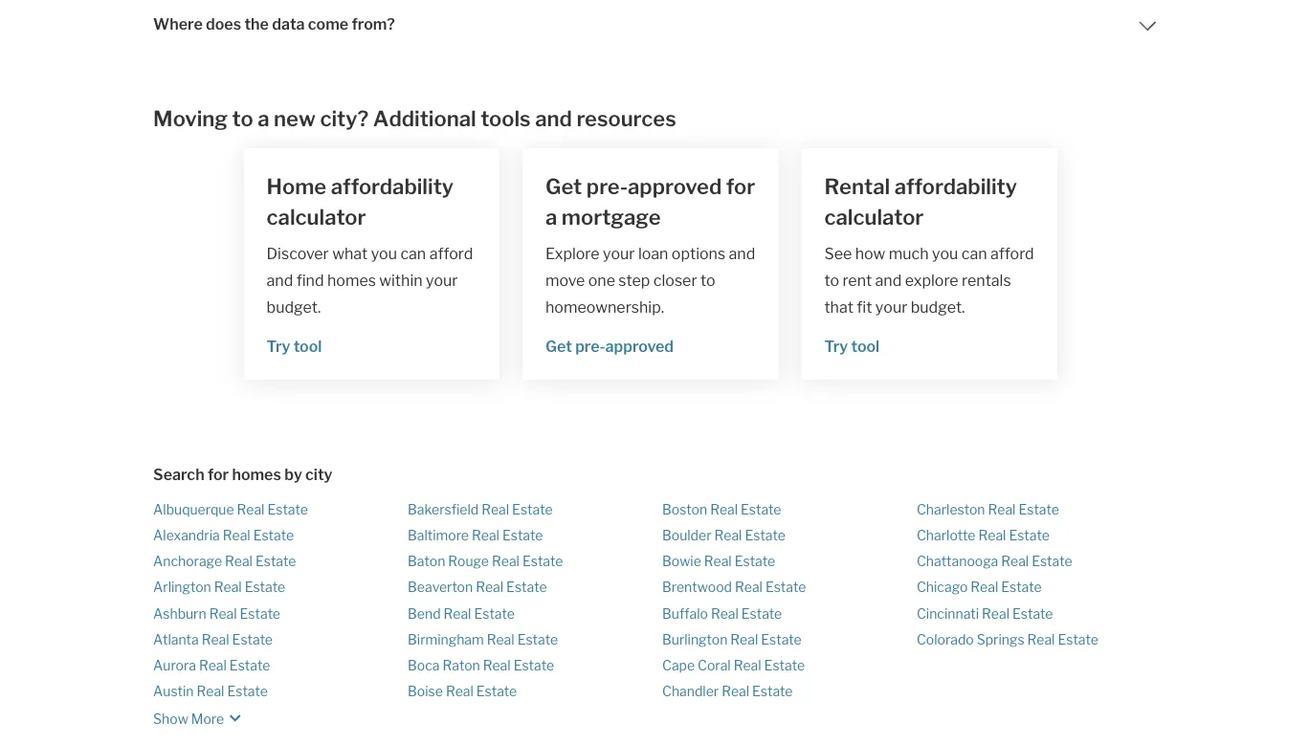 Task type: vqa. For each thing, say whether or not it's contained in the screenshot.
2nd Afford from left
yes



Task type: describe. For each thing, give the bounding box(es) containing it.
estate for birmingham real estate
[[518, 632, 558, 648]]

buffalo
[[663, 606, 709, 622]]

albuquerque real estate
[[153, 502, 308, 518]]

real for brentwood real estate
[[735, 580, 763, 596]]

real for bakersfield real estate
[[482, 502, 510, 518]]

tool for home affordability calculator
[[294, 337, 322, 356]]

how
[[856, 244, 886, 263]]

estate for buffalo real estate
[[742, 606, 783, 622]]

affordability for rental affordability calculator
[[895, 174, 1018, 199]]

approved for get pre-approved
[[606, 337, 674, 356]]

baton
[[408, 554, 446, 570]]

estate for charleston real estate
[[1019, 502, 1060, 518]]

moving
[[153, 105, 228, 131]]

brentwood real estate link
[[663, 580, 807, 596]]

real for chandler real estate
[[722, 684, 750, 700]]

real for cincinnati real estate
[[983, 606, 1010, 622]]

your inside see how much you can afford to rent and explore rentals that fit your budget.
[[876, 298, 908, 316]]

boise real estate link
[[408, 684, 517, 700]]

real for baltimore real estate
[[472, 528, 500, 544]]

real for bend real estate
[[444, 606, 472, 622]]

for inside get pre-approved for a mortgage
[[727, 174, 756, 199]]

tool for rental affordability calculator
[[852, 337, 880, 356]]

show
[[153, 712, 188, 728]]

cape coral real estate link
[[663, 658, 805, 674]]

real for charlotte real estate
[[979, 528, 1007, 544]]

colorado
[[917, 632, 975, 648]]

see
[[825, 244, 852, 263]]

real for chattanooga real estate
[[1002, 554, 1030, 570]]

0 horizontal spatial a
[[258, 105, 270, 131]]

additional
[[373, 105, 477, 131]]

aurora
[[153, 658, 196, 674]]

closer
[[654, 271, 698, 289]]

and inside discover what you can afford and find homes within your budget.
[[267, 271, 293, 289]]

budget. inside see how much you can afford to rent and explore rentals that fit your budget.
[[911, 298, 966, 316]]

show more link
[[153, 702, 247, 730]]

home affordability calculator link
[[267, 171, 477, 232]]

discover what you can afford and find homes within your budget.
[[267, 244, 473, 316]]

estate for boulder real estate
[[745, 528, 786, 544]]

estate for chicago real estate
[[1002, 580, 1042, 596]]

real for charleston real estate
[[989, 502, 1016, 518]]

boston
[[663, 502, 708, 518]]

chicago real estate link
[[917, 580, 1042, 596]]

from?
[[352, 15, 395, 34]]

cincinnati real estate
[[917, 606, 1054, 622]]

austin real estate link
[[153, 684, 268, 700]]

a inside get pre-approved for a mortgage
[[546, 204, 558, 230]]

boise
[[408, 684, 443, 700]]

0 horizontal spatial homes
[[232, 465, 281, 484]]

chattanooga real estate
[[917, 554, 1073, 570]]

real for austin real estate
[[197, 684, 224, 700]]

birmingham
[[408, 632, 484, 648]]

austin
[[153, 684, 194, 700]]

home
[[267, 174, 327, 199]]

cape
[[663, 658, 695, 674]]

estate for cincinnati real estate
[[1013, 606, 1054, 622]]

get pre-approved for a mortgage link
[[546, 171, 756, 232]]

come
[[308, 15, 349, 34]]

estate for beaverton real estate
[[507, 580, 547, 596]]

arlington real estate
[[153, 580, 285, 596]]

colorado springs real estate
[[917, 632, 1099, 648]]

more
[[191, 712, 224, 728]]

and right tools at the top left of the page
[[535, 105, 572, 131]]

estate for alexandria real estate
[[253, 528, 294, 544]]

your inside explore your loan options and move one step closer to homeownership.
[[603, 244, 635, 263]]

get for get pre-approved for a mortgage
[[546, 174, 582, 199]]

get pre-approved
[[546, 337, 674, 356]]

what
[[332, 244, 368, 263]]

see how much you can afford to rent and explore rentals that fit your budget.
[[825, 244, 1035, 316]]

by
[[285, 465, 302, 484]]

bend real estate
[[408, 606, 515, 622]]

and inside see how much you can afford to rent and explore rentals that fit your budget.
[[876, 271, 902, 289]]

boulder real estate link
[[663, 528, 786, 544]]

options
[[672, 244, 726, 263]]

albuquerque
[[153, 502, 234, 518]]

atlanta real estate link
[[153, 632, 273, 648]]

ashburn
[[153, 606, 207, 622]]

tools
[[481, 105, 531, 131]]

can inside see how much you can afford to rent and explore rentals that fit your budget.
[[962, 244, 988, 263]]

estate for aurora real estate
[[230, 658, 270, 674]]

get pre-approved for a mortgage
[[546, 174, 756, 230]]

bowie
[[663, 554, 702, 570]]

anchorage
[[153, 554, 222, 570]]

rental
[[825, 174, 891, 199]]

estate for baltimore real estate
[[503, 528, 543, 544]]

0 horizontal spatial to
[[232, 105, 253, 131]]

try for rental affordability calculator
[[825, 337, 849, 356]]

bend real estate link
[[408, 606, 515, 622]]

birmingham real estate link
[[408, 632, 558, 648]]

estate for bowie real estate
[[735, 554, 776, 570]]

real for ashburn real estate
[[209, 606, 237, 622]]

chattanooga real estate link
[[917, 554, 1073, 570]]

to inside explore your loan options and move one step closer to homeownership.
[[701, 271, 716, 289]]

charlotte real estate
[[917, 528, 1050, 544]]

chicago real estate
[[917, 580, 1042, 596]]

buffalo real estate
[[663, 606, 783, 622]]

brentwood real estate
[[663, 580, 807, 596]]

you inside see how much you can afford to rent and explore rentals that fit your budget.
[[933, 244, 959, 263]]

real down burlington real estate at the bottom of page
[[734, 658, 762, 674]]

real for atlanta real estate
[[202, 632, 229, 648]]

real for burlington real estate
[[731, 632, 759, 648]]

real for bowie real estate
[[705, 554, 732, 570]]

explore your loan options and move one step closer to homeownership.
[[546, 244, 756, 316]]

austin real estate
[[153, 684, 268, 700]]

albuquerque real estate link
[[153, 502, 308, 518]]

moving to a new city? additional tools and resources
[[153, 105, 677, 131]]

springs
[[977, 632, 1025, 648]]

estate for anchorage real estate
[[256, 554, 296, 570]]

real right rouge
[[492, 554, 520, 570]]

real for birmingham real estate
[[487, 632, 515, 648]]

boulder
[[663, 528, 712, 544]]

chandler
[[663, 684, 719, 700]]

search for homes by city
[[153, 465, 333, 484]]

mortgage
[[562, 204, 661, 230]]

baton rouge real estate link
[[408, 554, 563, 570]]

bowie real estate
[[663, 554, 776, 570]]

estate for burlington real estate
[[762, 632, 802, 648]]



Task type: locate. For each thing, give the bounding box(es) containing it.
resources
[[577, 105, 677, 131]]

pre- for get pre-approved
[[576, 337, 606, 356]]

boulder real estate
[[663, 528, 786, 544]]

bakersfield real estate link
[[408, 502, 553, 518]]

real for chicago real estate
[[971, 580, 999, 596]]

to left rent
[[825, 271, 840, 289]]

beaverton real estate link
[[408, 580, 547, 596]]

1 horizontal spatial to
[[701, 271, 716, 289]]

colorado springs real estate link
[[917, 632, 1099, 648]]

tool
[[294, 337, 322, 356], [852, 337, 880, 356]]

get for get pre-approved
[[546, 337, 572, 356]]

try tool for rental affordability calculator
[[825, 337, 880, 356]]

estate up baton rouge real estate
[[503, 528, 543, 544]]

arlington
[[153, 580, 211, 596]]

cincinnati
[[917, 606, 980, 622]]

real down cape coral real estate link
[[722, 684, 750, 700]]

1 horizontal spatial can
[[962, 244, 988, 263]]

ashburn real estate link
[[153, 606, 281, 622]]

estate down boca raton real estate link
[[477, 684, 517, 700]]

0 horizontal spatial can
[[401, 244, 426, 263]]

real up springs
[[983, 606, 1010, 622]]

estate for chandler real estate
[[753, 684, 793, 700]]

2 budget. from the left
[[911, 298, 966, 316]]

tool down fit
[[852, 337, 880, 356]]

try tool down fit
[[825, 337, 880, 356]]

estate down anchorage real estate on the left of page
[[245, 580, 285, 596]]

estate up cape coral real estate link
[[762, 632, 802, 648]]

2 can from the left
[[962, 244, 988, 263]]

real right springs
[[1028, 632, 1056, 648]]

real down atlanta real estate link
[[199, 658, 227, 674]]

estate for brentwood real estate
[[766, 580, 807, 596]]

1 horizontal spatial try
[[825, 337, 849, 356]]

1 horizontal spatial your
[[603, 244, 635, 263]]

real for boulder real estate
[[715, 528, 743, 544]]

can up within
[[401, 244, 426, 263]]

real for arlington real estate
[[214, 580, 242, 596]]

charlotte real estate link
[[917, 528, 1050, 544]]

1 you from the left
[[371, 244, 397, 263]]

birmingham real estate
[[408, 632, 558, 648]]

chattanooga
[[917, 554, 999, 570]]

real up baltimore real estate
[[482, 502, 510, 518]]

0 horizontal spatial afford
[[430, 244, 473, 263]]

estate down charlotte real estate at bottom right
[[1032, 554, 1073, 570]]

homeownership.
[[546, 298, 665, 316]]

afford inside see how much you can afford to rent and explore rentals that fit your budget.
[[991, 244, 1035, 263]]

estate for arlington real estate
[[245, 580, 285, 596]]

0 vertical spatial pre-
[[587, 174, 628, 199]]

charleston real estate
[[917, 502, 1060, 518]]

pre- inside get pre-approved for a mortgage
[[587, 174, 628, 199]]

2 try tool from the left
[[825, 337, 880, 356]]

anchorage real estate link
[[153, 554, 296, 570]]

data
[[272, 15, 305, 34]]

approved down homeownership.
[[606, 337, 674, 356]]

a left "new"
[[258, 105, 270, 131]]

0 horizontal spatial your
[[426, 271, 458, 289]]

try for home affordability calculator
[[267, 337, 290, 356]]

to down options on the right top of the page
[[701, 271, 716, 289]]

real for albuquerque real estate
[[237, 502, 265, 518]]

real up 'show more' link
[[197, 684, 224, 700]]

afford down home affordability calculator link
[[430, 244, 473, 263]]

real down 'alexandria real estate' link
[[225, 554, 253, 570]]

1 vertical spatial pre-
[[576, 337, 606, 356]]

real down albuquerque real estate
[[223, 528, 251, 544]]

1 affordability from the left
[[331, 174, 454, 199]]

calculator inside rental affordability calculator
[[825, 204, 924, 230]]

to inside see how much you can afford to rent and explore rentals that fit your budget.
[[825, 271, 840, 289]]

and left find
[[267, 271, 293, 289]]

estate for bend real estate
[[474, 606, 515, 622]]

bowie real estate link
[[663, 554, 776, 570]]

2 get from the top
[[546, 337, 572, 356]]

calculator inside home affordability calculator
[[267, 204, 366, 230]]

homes
[[327, 271, 376, 289], [232, 465, 281, 484]]

0 vertical spatial for
[[727, 174, 756, 199]]

0 vertical spatial get
[[546, 174, 582, 199]]

affordability
[[331, 174, 454, 199], [895, 174, 1018, 199]]

1 afford from the left
[[430, 244, 473, 263]]

explore
[[546, 244, 600, 263]]

estate for bakersfield real estate
[[512, 502, 553, 518]]

get down homeownership.
[[546, 337, 572, 356]]

estate down chattanooga real estate "link"
[[1002, 580, 1042, 596]]

1 horizontal spatial afford
[[991, 244, 1035, 263]]

estate up "buffalo real estate"
[[766, 580, 807, 596]]

2 affordability from the left
[[895, 174, 1018, 199]]

real for boise real estate
[[446, 684, 474, 700]]

real for alexandria real estate
[[223, 528, 251, 544]]

estate for austin real estate
[[227, 684, 268, 700]]

budget. down the explore on the top of page
[[911, 298, 966, 316]]

chandler real estate
[[663, 684, 793, 700]]

alexandria
[[153, 528, 220, 544]]

real for boston real estate
[[711, 502, 738, 518]]

boise real estate
[[408, 684, 517, 700]]

get inside get pre-approved for a mortgage
[[546, 174, 582, 199]]

affordability inside home affordability calculator
[[331, 174, 454, 199]]

homes left the by
[[232, 465, 281, 484]]

0 vertical spatial your
[[603, 244, 635, 263]]

and right options on the right top of the page
[[729, 244, 756, 263]]

1 vertical spatial for
[[208, 465, 229, 484]]

estate right springs
[[1059, 632, 1099, 648]]

much
[[889, 244, 929, 263]]

homes down what
[[327, 271, 376, 289]]

affordability inside rental affordability calculator
[[895, 174, 1018, 199]]

pre-
[[587, 174, 628, 199], [576, 337, 606, 356]]

estate down the by
[[268, 502, 308, 518]]

burlington
[[663, 632, 728, 648]]

0 horizontal spatial tool
[[294, 337, 322, 356]]

you up the explore on the top of page
[[933, 244, 959, 263]]

you
[[371, 244, 397, 263], [933, 244, 959, 263]]

estate for albuquerque real estate
[[268, 502, 308, 518]]

estate
[[268, 502, 308, 518], [512, 502, 553, 518], [741, 502, 782, 518], [1019, 502, 1060, 518], [253, 528, 294, 544], [503, 528, 543, 544], [745, 528, 786, 544], [1010, 528, 1050, 544], [256, 554, 296, 570], [523, 554, 563, 570], [735, 554, 776, 570], [1032, 554, 1073, 570], [245, 580, 285, 596], [507, 580, 547, 596], [766, 580, 807, 596], [1002, 580, 1042, 596], [240, 606, 281, 622], [474, 606, 515, 622], [742, 606, 783, 622], [1013, 606, 1054, 622], [232, 632, 273, 648], [518, 632, 558, 648], [762, 632, 802, 648], [1059, 632, 1099, 648], [230, 658, 270, 674], [514, 658, 554, 674], [765, 658, 805, 674], [227, 684, 268, 700], [477, 684, 517, 700], [753, 684, 793, 700]]

real for anchorage real estate
[[225, 554, 253, 570]]

calculator for rental
[[825, 204, 924, 230]]

1 horizontal spatial for
[[727, 174, 756, 199]]

bend
[[408, 606, 441, 622]]

atlanta real estate
[[153, 632, 273, 648]]

find
[[297, 271, 324, 289]]

1 vertical spatial approved
[[606, 337, 674, 356]]

estate down 'boston real estate' link
[[745, 528, 786, 544]]

affordability down 'moving to a new city? additional tools and resources'
[[331, 174, 454, 199]]

real down birmingham real estate
[[483, 658, 511, 674]]

boca raton real estate
[[408, 658, 554, 674]]

your right within
[[426, 271, 458, 289]]

2 vertical spatial your
[[876, 298, 908, 316]]

1 horizontal spatial a
[[546, 204, 558, 230]]

real up cincinnati real estate
[[971, 580, 999, 596]]

afford inside discover what you can afford and find homes within your budget.
[[430, 244, 473, 263]]

affordability up much
[[895, 174, 1018, 199]]

1 can from the left
[[401, 244, 426, 263]]

beaverton
[[408, 580, 473, 596]]

affordability for home affordability calculator
[[331, 174, 454, 199]]

real down raton
[[446, 684, 474, 700]]

0 horizontal spatial budget.
[[267, 298, 321, 316]]

budget. inside discover what you can afford and find homes within your budget.
[[267, 298, 321, 316]]

real up burlington real estate at the bottom of page
[[711, 606, 739, 622]]

estate up the colorado springs real estate link
[[1013, 606, 1054, 622]]

coral
[[698, 658, 731, 674]]

estate down aurora real estate link
[[227, 684, 268, 700]]

home affordability calculator
[[267, 174, 454, 230]]

your up step
[[603, 244, 635, 263]]

2 you from the left
[[933, 244, 959, 263]]

2 tool from the left
[[852, 337, 880, 356]]

you up within
[[371, 244, 397, 263]]

estate up boca raton real estate link
[[518, 632, 558, 648]]

new
[[274, 105, 316, 131]]

1 calculator from the left
[[267, 204, 366, 230]]

1 horizontal spatial tool
[[852, 337, 880, 356]]

1 vertical spatial a
[[546, 204, 558, 230]]

baltimore real estate
[[408, 528, 543, 544]]

real up cape coral real estate link
[[731, 632, 759, 648]]

estate down arlington real estate
[[240, 606, 281, 622]]

estate for boise real estate
[[477, 684, 517, 700]]

1 vertical spatial homes
[[232, 465, 281, 484]]

real up charlotte real estate at bottom right
[[989, 502, 1016, 518]]

estate down alexandria real estate
[[256, 554, 296, 570]]

get up mortgage
[[546, 174, 582, 199]]

real up boulder real estate
[[711, 502, 738, 518]]

your right fit
[[876, 298, 908, 316]]

real up birmingham
[[444, 606, 472, 622]]

estate down atlanta real estate link
[[230, 658, 270, 674]]

estate up charlotte real estate link
[[1019, 502, 1060, 518]]

raton
[[443, 658, 480, 674]]

estate for atlanta real estate
[[232, 632, 273, 648]]

estate up chattanooga real estate
[[1010, 528, 1050, 544]]

1 try tool from the left
[[267, 337, 322, 356]]

approved inside get pre-approved for a mortgage
[[628, 174, 722, 199]]

2 try from the left
[[825, 337, 849, 356]]

chandler real estate link
[[663, 684, 793, 700]]

real down anchorage real estate on the left of page
[[214, 580, 242, 596]]

within
[[379, 271, 423, 289]]

budget. down find
[[267, 298, 321, 316]]

0 vertical spatial homes
[[327, 271, 376, 289]]

pre- for get pre-approved for a mortgage
[[587, 174, 628, 199]]

approved for get pre-approved for a mortgage
[[628, 174, 722, 199]]

1 horizontal spatial affordability
[[895, 174, 1018, 199]]

0 horizontal spatial affordability
[[331, 174, 454, 199]]

aurora real estate link
[[153, 658, 270, 674]]

calculator down home
[[267, 204, 366, 230]]

real down search for homes by city
[[237, 502, 265, 518]]

2 horizontal spatial to
[[825, 271, 840, 289]]

aurora real estate
[[153, 658, 270, 674]]

real for beaverton real estate
[[476, 580, 504, 596]]

ashburn real estate
[[153, 606, 281, 622]]

estate for boston real estate
[[741, 502, 782, 518]]

real down charlotte real estate at bottom right
[[1002, 554, 1030, 570]]

real up baton rouge real estate link
[[472, 528, 500, 544]]

loan
[[639, 244, 669, 263]]

rental affordability calculator link
[[825, 171, 1035, 232]]

rentals
[[962, 271, 1012, 289]]

estate for chattanooga real estate
[[1032, 554, 1073, 570]]

can inside discover what you can afford and find homes within your budget.
[[401, 244, 426, 263]]

1 horizontal spatial you
[[933, 244, 959, 263]]

pre- up mortgage
[[587, 174, 628, 199]]

tool down find
[[294, 337, 322, 356]]

real for aurora real estate
[[199, 658, 227, 674]]

afford up rentals
[[991, 244, 1035, 263]]

0 horizontal spatial try
[[267, 337, 290, 356]]

real down baton rouge real estate link
[[476, 580, 504, 596]]

2 horizontal spatial your
[[876, 298, 908, 316]]

0 horizontal spatial for
[[208, 465, 229, 484]]

to left "new"
[[232, 105, 253, 131]]

estate for ashburn real estate
[[240, 606, 281, 622]]

where does the data come from?
[[153, 15, 395, 34]]

1 horizontal spatial homes
[[327, 271, 376, 289]]

bakersfield
[[408, 502, 479, 518]]

a up explore
[[546, 204, 558, 230]]

real down arlington real estate
[[209, 606, 237, 622]]

real down ashburn real estate link
[[202, 632, 229, 648]]

try
[[267, 337, 290, 356], [825, 337, 849, 356]]

calculator down rental
[[825, 204, 924, 230]]

alexandria real estate link
[[153, 528, 294, 544]]

that
[[825, 298, 854, 316]]

real up "buffalo real estate"
[[735, 580, 763, 596]]

burlington real estate link
[[663, 632, 802, 648]]

calculator for home
[[267, 204, 366, 230]]

real down boulder real estate
[[705, 554, 732, 570]]

chicago
[[917, 580, 968, 596]]

can up rentals
[[962, 244, 988, 263]]

show more
[[153, 712, 224, 728]]

try tool down find
[[267, 337, 322, 356]]

1 horizontal spatial calculator
[[825, 204, 924, 230]]

your
[[603, 244, 635, 263], [426, 271, 458, 289], [876, 298, 908, 316]]

0 vertical spatial approved
[[628, 174, 722, 199]]

try tool for home affordability calculator
[[267, 337, 322, 356]]

0 horizontal spatial you
[[371, 244, 397, 263]]

rental affordability calculator
[[825, 174, 1018, 230]]

0 horizontal spatial try tool
[[267, 337, 322, 356]]

estate down birmingham real estate
[[514, 658, 554, 674]]

1 try from the left
[[267, 337, 290, 356]]

boca raton real estate link
[[408, 658, 554, 674]]

and inside explore your loan options and move one step closer to homeownership.
[[729, 244, 756, 263]]

beaverton real estate
[[408, 580, 547, 596]]

0 horizontal spatial calculator
[[267, 204, 366, 230]]

try down that
[[825, 337, 849, 356]]

estate down burlington real estate at the bottom of page
[[765, 658, 805, 674]]

cincinnati real estate link
[[917, 606, 1054, 622]]

atlanta
[[153, 632, 199, 648]]

try down discover
[[267, 337, 290, 356]]

estate down albuquerque real estate "link"
[[253, 528, 294, 544]]

real down 'boston real estate' link
[[715, 528, 743, 544]]

try tool
[[267, 337, 322, 356], [825, 337, 880, 356]]

get
[[546, 174, 582, 199], [546, 337, 572, 356]]

1 budget. from the left
[[267, 298, 321, 316]]

city?
[[320, 105, 369, 131]]

a
[[258, 105, 270, 131], [546, 204, 558, 230]]

baltimore
[[408, 528, 469, 544]]

2 calculator from the left
[[825, 204, 924, 230]]

estate down ashburn real estate link
[[232, 632, 273, 648]]

homes inside discover what you can afford and find homes within your budget.
[[327, 271, 376, 289]]

approved up loan
[[628, 174, 722, 199]]

estate down cape coral real estate link
[[753, 684, 793, 700]]

1 vertical spatial get
[[546, 337, 572, 356]]

does
[[206, 15, 241, 34]]

1 vertical spatial your
[[426, 271, 458, 289]]

estate up boulder real estate 'link'
[[741, 502, 782, 518]]

estate up birmingham real estate link
[[474, 606, 515, 622]]

estate down baton rouge real estate
[[507, 580, 547, 596]]

brentwood
[[663, 580, 733, 596]]

estate up brentwood real estate
[[735, 554, 776, 570]]

estate up beaverton real estate link
[[523, 554, 563, 570]]

2 afford from the left
[[991, 244, 1035, 263]]

real up chattanooga real estate "link"
[[979, 528, 1007, 544]]

1 tool from the left
[[294, 337, 322, 356]]

boca
[[408, 658, 440, 674]]

for
[[727, 174, 756, 199], [208, 465, 229, 484]]

anchorage real estate
[[153, 554, 296, 570]]

estate up baltimore real estate
[[512, 502, 553, 518]]

1 horizontal spatial try tool
[[825, 337, 880, 356]]

your inside discover what you can afford and find homes within your budget.
[[426, 271, 458, 289]]

real for buffalo real estate
[[711, 606, 739, 622]]

estate for charlotte real estate
[[1010, 528, 1050, 544]]

boston real estate link
[[663, 502, 782, 518]]

pre- down homeownership.
[[576, 337, 606, 356]]

and right rent
[[876, 271, 902, 289]]

1 get from the top
[[546, 174, 582, 199]]

boston real estate
[[663, 502, 782, 518]]

estate down brentwood real estate
[[742, 606, 783, 622]]

buffalo real estate link
[[663, 606, 783, 622]]

0 vertical spatial a
[[258, 105, 270, 131]]

real up the boca raton real estate at the bottom left of page
[[487, 632, 515, 648]]

bakersfield real estate
[[408, 502, 553, 518]]

1 horizontal spatial budget.
[[911, 298, 966, 316]]

you inside discover what you can afford and find homes within your budget.
[[371, 244, 397, 263]]



